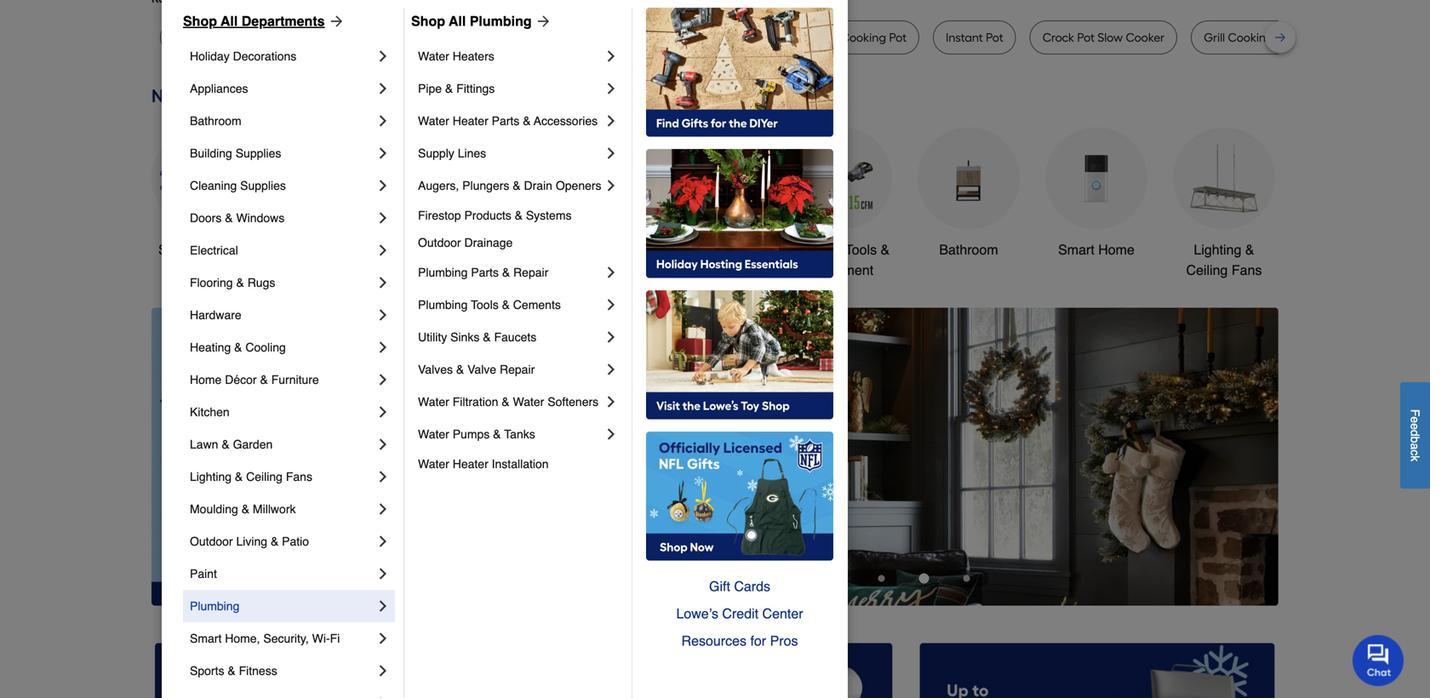 Task type: locate. For each thing, give the bounding box(es) containing it.
1 crock from the left
[[279, 30, 311, 45]]

3 slow from the left
[[1098, 30, 1123, 45]]

0 vertical spatial parts
[[492, 114, 520, 128]]

chevron right image for supply lines
[[603, 145, 620, 162]]

e up d
[[1409, 417, 1423, 423]]

decorations
[[233, 49, 297, 63], [550, 262, 622, 278]]

arrow right image inside shop all departments link
[[325, 13, 345, 30]]

1 horizontal spatial shop
[[411, 13, 445, 29]]

chevron right image for outdoor living & patio
[[375, 533, 392, 550]]

outdoor up equipment
[[793, 242, 842, 258]]

& inside sports & fitness link
[[228, 664, 236, 678]]

2 horizontal spatial outdoor
[[793, 242, 842, 258]]

garden
[[233, 438, 273, 451]]

& inside doors & windows link
[[225, 211, 233, 225]]

1 horizontal spatial cooking
[[1228, 30, 1274, 45]]

heater inside "link"
[[453, 114, 489, 128]]

valve
[[468, 363, 497, 376]]

drain
[[524, 179, 553, 192]]

cements
[[513, 298, 561, 312]]

supplies up 'windows'
[[240, 179, 286, 192]]

crock right instant pot at the top
[[1043, 30, 1075, 45]]

0 vertical spatial lighting & ceiling fans
[[1187, 242, 1262, 278]]

home inside "link"
[[190, 373, 222, 387]]

grill cooking grate & warming rack
[[1204, 30, 1402, 45]]

augers, plungers & drain openers
[[418, 179, 602, 192]]

tools up equipment
[[845, 242, 877, 258]]

decorations down shop all departments link
[[233, 49, 297, 63]]

tools
[[442, 242, 474, 258], [845, 242, 877, 258], [471, 298, 499, 312]]

hardware
[[190, 308, 242, 322]]

chevron right image for water heater parts & accessories
[[603, 112, 620, 129]]

& inside plumbing parts & repair link
[[502, 266, 510, 279]]

1 horizontal spatial bathroom
[[940, 242, 999, 258]]

1 horizontal spatial fans
[[1232, 262, 1262, 278]]

shop up the triple slow cooker
[[411, 13, 445, 29]]

outdoor drainage link
[[418, 229, 620, 256]]

chevron right image for home décor & furniture
[[375, 371, 392, 388]]

shop all deals link
[[152, 127, 254, 260]]

2 slow from the left
[[403, 30, 428, 45]]

crock down departments
[[279, 30, 311, 45]]

shop up slow cooker at left
[[183, 13, 217, 29]]

chevron right image for building supplies
[[375, 145, 392, 162]]

chevron right image for augers, plungers & drain openers
[[603, 177, 620, 194]]

chevron right image
[[603, 48, 620, 65], [603, 112, 620, 129], [375, 145, 392, 162], [603, 145, 620, 162], [603, 177, 620, 194], [375, 209, 392, 227], [603, 264, 620, 281], [603, 296, 620, 313], [375, 307, 392, 324], [603, 329, 620, 346], [375, 371, 392, 388], [603, 393, 620, 410], [375, 468, 392, 485], [375, 501, 392, 518], [375, 565, 392, 582], [375, 630, 392, 647], [375, 663, 392, 680], [375, 695, 392, 698]]

all right shop
[[194, 242, 208, 258]]

heater for parts
[[453, 114, 489, 128]]

1 horizontal spatial faucets
[[714, 242, 762, 258]]

1 vertical spatial repair
[[500, 363, 535, 376]]

0 vertical spatial ceiling
[[1187, 262, 1228, 278]]

0 horizontal spatial decorations
[[233, 49, 297, 63]]

water heaters
[[418, 49, 495, 63]]

outdoor down moulding
[[190, 535, 233, 548]]

shop these last-minute gifts. $99 or less. quantities are limited and won't last. image
[[152, 308, 427, 606]]

warming
[[1322, 30, 1372, 45]]

chevron right image for doors & windows
[[375, 209, 392, 227]]

installation
[[492, 457, 549, 471]]

0 horizontal spatial kitchen
[[190, 405, 230, 419]]

1 horizontal spatial crock
[[786, 30, 818, 45]]

0 horizontal spatial ceiling
[[246, 470, 283, 484]]

instant pot
[[946, 30, 1004, 45]]

all up water heaters
[[449, 13, 466, 29]]

chat invite button image
[[1353, 634, 1405, 686]]

3 pot from the left
[[889, 30, 907, 45]]

kitchen for kitchen faucets
[[665, 242, 710, 258]]

0 vertical spatial decorations
[[233, 49, 297, 63]]

0 vertical spatial lighting
[[1194, 242, 1242, 258]]

plumbing
[[470, 13, 532, 29], [418, 266, 468, 279], [418, 298, 468, 312], [190, 599, 240, 613]]

smart for smart home
[[1059, 242, 1095, 258]]

3 crock from the left
[[1043, 30, 1075, 45]]

cooker
[[201, 30, 240, 45], [431, 30, 470, 45], [1126, 30, 1165, 45]]

arrow right image
[[325, 13, 345, 30], [532, 13, 552, 30], [1248, 457, 1265, 474]]

decorations for holiday
[[233, 49, 297, 63]]

lighting & ceiling fans
[[1187, 242, 1262, 278], [190, 470, 312, 484]]

fans
[[1232, 262, 1262, 278], [286, 470, 312, 484]]

tools up plumbing parts & repair
[[442, 242, 474, 258]]

crock for crock pot
[[279, 30, 311, 45]]

chevron right image for pipe & fittings
[[603, 80, 620, 97]]

chevron right image for utility sinks & faucets
[[603, 329, 620, 346]]

1 heater from the top
[[453, 114, 489, 128]]

drainage
[[464, 236, 513, 250]]

bathroom
[[190, 114, 242, 128], [940, 242, 999, 258]]

cards
[[734, 579, 771, 594]]

fi
[[330, 632, 340, 645]]

e up b
[[1409, 423, 1423, 430]]

chevron right image for lawn & garden
[[375, 436, 392, 453]]

visit the lowe's toy shop. image
[[646, 290, 834, 420]]

4 pot from the left
[[986, 30, 1004, 45]]

home décor & furniture link
[[190, 364, 375, 396]]

supply lines link
[[418, 137, 603, 169]]

1 cooker from the left
[[201, 30, 240, 45]]

shop
[[183, 13, 217, 29], [411, 13, 445, 29]]

all up slow cooker at left
[[221, 13, 238, 29]]

chevron right image for flooring & rugs
[[375, 274, 392, 291]]

chevron right image for hardware
[[375, 307, 392, 324]]

1 horizontal spatial decorations
[[550, 262, 622, 278]]

2 horizontal spatial all
[[449, 13, 466, 29]]

scroll to item #4 element
[[902, 573, 947, 584]]

shop all deals
[[158, 242, 247, 258]]

water heater parts & accessories link
[[418, 105, 603, 137]]

chevron right image for bathroom
[[375, 112, 392, 129]]

cleaning supplies link
[[190, 169, 375, 202]]

chevron right image for water pumps & tanks
[[603, 426, 620, 443]]

0 horizontal spatial shop
[[183, 13, 217, 29]]

shop all departments
[[183, 13, 325, 29]]

tools inside 'plumbing tools & cements' link
[[471, 298, 499, 312]]

outdoor tools & equipment link
[[790, 127, 892, 281]]

tools for plumbing tools & cements
[[471, 298, 499, 312]]

0 horizontal spatial cooking
[[841, 30, 887, 45]]

0 vertical spatial fans
[[1232, 262, 1262, 278]]

1 vertical spatial kitchen
[[190, 405, 230, 419]]

new deals every day during 25 days of deals image
[[152, 82, 1279, 110]]

water pumps & tanks
[[418, 427, 535, 441]]

0 horizontal spatial faucets
[[494, 330, 537, 344]]

0 horizontal spatial crock
[[279, 30, 311, 45]]

supplies inside building supplies link
[[236, 146, 281, 160]]

0 vertical spatial repair
[[514, 266, 549, 279]]

smart home, security, wi-fi link
[[190, 622, 375, 655]]

2 horizontal spatial cooker
[[1126, 30, 1165, 45]]

chevron right image for valves & valve repair
[[603, 361, 620, 378]]

water up the supply
[[418, 114, 449, 128]]

0 vertical spatial supplies
[[236, 146, 281, 160]]

1 horizontal spatial kitchen
[[665, 242, 710, 258]]

& inside flooring & rugs link
[[236, 276, 244, 290]]

supplies up cleaning supplies
[[236, 146, 281, 160]]

2 pot from the left
[[821, 30, 838, 45]]

plumbing for plumbing tools & cements
[[418, 298, 468, 312]]

2 heater from the top
[[453, 457, 489, 471]]

1 vertical spatial bathroom
[[940, 242, 999, 258]]

1 horizontal spatial ceiling
[[1187, 262, 1228, 278]]

1 vertical spatial decorations
[[550, 262, 622, 278]]

1 vertical spatial home
[[190, 373, 222, 387]]

moulding
[[190, 502, 238, 516]]

parts down drainage
[[471, 266, 499, 279]]

chevron right image for water heaters
[[603, 48, 620, 65]]

1 pot from the left
[[314, 30, 331, 45]]

2 horizontal spatial slow
[[1098, 30, 1123, 45]]

1 horizontal spatial smart
[[1059, 242, 1095, 258]]

shop all plumbing
[[411, 13, 532, 29]]

2 shop from the left
[[411, 13, 445, 29]]

1 vertical spatial heater
[[453, 457, 489, 471]]

5 pot from the left
[[1078, 30, 1095, 45]]

chevron right image
[[375, 48, 392, 65], [375, 80, 392, 97], [603, 80, 620, 97], [375, 112, 392, 129], [375, 177, 392, 194], [375, 242, 392, 259], [375, 274, 392, 291], [375, 339, 392, 356], [603, 361, 620, 378], [375, 404, 392, 421], [603, 426, 620, 443], [375, 436, 392, 453], [375, 533, 392, 550], [375, 598, 392, 615]]

0 horizontal spatial cooker
[[201, 30, 240, 45]]

chevron right image for cleaning supplies
[[375, 177, 392, 194]]

0 vertical spatial faucets
[[714, 242, 762, 258]]

supplies inside the cleaning supplies link
[[240, 179, 286, 192]]

kitchen for kitchen
[[190, 405, 230, 419]]

water down the triple slow cooker
[[418, 49, 449, 63]]

firestop
[[418, 209, 461, 222]]

instant
[[946, 30, 983, 45]]

filtration
[[453, 395, 498, 409]]

1 horizontal spatial arrow right image
[[532, 13, 552, 30]]

water left arrow left icon
[[418, 457, 449, 471]]

1 horizontal spatial all
[[221, 13, 238, 29]]

a
[[1409, 443, 1423, 450]]

plumbing up utility in the top of the page
[[418, 298, 468, 312]]

decorations down christmas
[[550, 262, 622, 278]]

chevron right image for smart home, security, wi-fi
[[375, 630, 392, 647]]

outdoor inside outdoor tools & equipment
[[793, 242, 842, 258]]

0 vertical spatial bathroom
[[190, 114, 242, 128]]

cooker up water heaters
[[431, 30, 470, 45]]

2 cooker from the left
[[431, 30, 470, 45]]

holiday
[[190, 49, 230, 63]]

arrow left image
[[468, 457, 485, 474]]

valves & valve repair
[[418, 363, 535, 376]]

1 shop from the left
[[183, 13, 217, 29]]

tools inside outdoor tools & equipment
[[845, 242, 877, 258]]

outdoor
[[418, 236, 461, 250], [793, 242, 842, 258], [190, 535, 233, 548]]

cooling
[[246, 341, 286, 354]]

1 horizontal spatial slow
[[403, 30, 428, 45]]

0 vertical spatial kitchen
[[665, 242, 710, 258]]

hardware link
[[190, 299, 375, 331]]

appliances link
[[190, 72, 375, 105]]

sports & fitness link
[[190, 655, 375, 687]]

crock for crock pot slow cooker
[[1043, 30, 1075, 45]]

cooker left grill
[[1126, 30, 1165, 45]]

chevron right image for appliances
[[375, 80, 392, 97]]

1 vertical spatial smart
[[190, 632, 222, 645]]

plumbing down paint
[[190, 599, 240, 613]]

millwork
[[253, 502, 296, 516]]

up to 30 percent off select grills and accessories. image
[[920, 643, 1276, 698]]

heater down pumps
[[453, 457, 489, 471]]

0 vertical spatial smart
[[1059, 242, 1095, 258]]

0 vertical spatial heater
[[453, 114, 489, 128]]

arrow right image inside shop all plumbing link
[[532, 13, 552, 30]]

cooker up holiday
[[201, 30, 240, 45]]

0 horizontal spatial arrow right image
[[325, 13, 345, 30]]

chevron right image for plumbing tools & cements
[[603, 296, 620, 313]]

1 vertical spatial lighting & ceiling fans link
[[190, 461, 375, 493]]

1 horizontal spatial lighting & ceiling fans
[[1187, 242, 1262, 278]]

pot for instant pot
[[986, 30, 1004, 45]]

all for deals
[[194, 242, 208, 258]]

outdoor living & patio link
[[190, 525, 375, 558]]

home
[[1099, 242, 1135, 258], [190, 373, 222, 387]]

scroll to item #3 image
[[861, 575, 902, 582]]

1 vertical spatial supplies
[[240, 179, 286, 192]]

0 horizontal spatial slow
[[173, 30, 198, 45]]

smart for smart home, security, wi-fi
[[190, 632, 222, 645]]

2 crock from the left
[[786, 30, 818, 45]]

0 vertical spatial lighting & ceiling fans link
[[1173, 127, 1276, 281]]

tools down plumbing parts & repair
[[471, 298, 499, 312]]

chevron right image for water filtration & water softeners
[[603, 393, 620, 410]]

0 horizontal spatial outdoor
[[190, 535, 233, 548]]

0 horizontal spatial bathroom
[[190, 114, 242, 128]]

heater up lines
[[453, 114, 489, 128]]

plumbing inside "link"
[[190, 599, 240, 613]]

bathroom link
[[190, 105, 375, 137], [918, 127, 1020, 260]]

outdoor down firestop
[[418, 236, 461, 250]]

0 horizontal spatial home
[[190, 373, 222, 387]]

microwave
[[509, 30, 568, 45]]

repair up the water filtration & water softeners link
[[500, 363, 535, 376]]

center
[[763, 606, 803, 622]]

& inside outdoor tools & equipment
[[881, 242, 890, 258]]

d
[[1409, 430, 1423, 437]]

find gifts for the diyer. image
[[646, 8, 834, 137]]

plumbing down outdoor drainage
[[418, 266, 468, 279]]

home décor & furniture
[[190, 373, 319, 387]]

0 horizontal spatial lighting
[[190, 470, 232, 484]]

1 e from the top
[[1409, 417, 1423, 423]]

& inside water heater parts & accessories "link"
[[523, 114, 531, 128]]

1 horizontal spatial outdoor
[[418, 236, 461, 250]]

0 horizontal spatial fans
[[286, 470, 312, 484]]

2 horizontal spatial crock
[[1043, 30, 1075, 45]]

plungers
[[463, 179, 510, 192]]

supply lines
[[418, 146, 486, 160]]

water down valves
[[418, 395, 449, 409]]

0 horizontal spatial smart
[[190, 632, 222, 645]]

outdoor inside 'link'
[[190, 535, 233, 548]]

1 horizontal spatial cooker
[[431, 30, 470, 45]]

chevron right image for sports & fitness
[[375, 663, 392, 680]]

parts down pipe & fittings link
[[492, 114, 520, 128]]

decorations inside 'link'
[[550, 262, 622, 278]]

0 horizontal spatial bathroom link
[[190, 105, 375, 137]]

plumbing parts & repair link
[[418, 256, 603, 289]]

parts inside "link"
[[492, 114, 520, 128]]

& inside outdoor living & patio 'link'
[[271, 535, 279, 548]]

resources
[[682, 633, 747, 649]]

windows
[[236, 211, 285, 225]]

e
[[1409, 417, 1423, 423], [1409, 423, 1423, 430]]

0 vertical spatial home
[[1099, 242, 1135, 258]]

lawn
[[190, 438, 218, 451]]

crock right warmer
[[786, 30, 818, 45]]

1 vertical spatial fans
[[286, 470, 312, 484]]

parts
[[492, 114, 520, 128], [471, 266, 499, 279]]

paint
[[190, 567, 217, 581]]

heater for installation
[[453, 457, 489, 471]]

supplies
[[236, 146, 281, 160], [240, 179, 286, 192]]

repair down outdoor drainage link
[[514, 266, 549, 279]]

1 horizontal spatial lighting
[[1194, 242, 1242, 258]]

water
[[418, 49, 449, 63], [418, 114, 449, 128], [418, 395, 449, 409], [513, 395, 544, 409], [418, 427, 449, 441], [418, 457, 449, 471]]

shop for shop all departments
[[183, 13, 217, 29]]

resources for pros link
[[646, 628, 834, 655]]

75 percent off all artificial christmas trees, holiday lights and more. image
[[454, 308, 1279, 606]]

water left pumps
[[418, 427, 449, 441]]

0 horizontal spatial all
[[194, 242, 208, 258]]

k
[[1409, 456, 1423, 462]]

equipment
[[809, 262, 874, 278]]

lighting
[[1194, 242, 1242, 258], [190, 470, 232, 484]]

chevron right image for heating & cooling
[[375, 339, 392, 356]]

0 horizontal spatial lighting & ceiling fans
[[190, 470, 312, 484]]



Task type: describe. For each thing, give the bounding box(es) containing it.
outdoor living & patio
[[190, 535, 309, 548]]

kitchen link
[[190, 396, 375, 428]]

smart home
[[1059, 242, 1135, 258]]

crock pot slow cooker
[[1043, 30, 1165, 45]]

1 vertical spatial faucets
[[494, 330, 537, 344]]

wi-
[[312, 632, 330, 645]]

pros
[[770, 633, 798, 649]]

1 horizontal spatial lighting & ceiling fans link
[[1173, 127, 1276, 281]]

officially licensed n f l gifts. shop now. image
[[646, 432, 834, 561]]

for
[[751, 633, 767, 649]]

cleaning supplies
[[190, 179, 286, 192]]

plumbing link
[[190, 590, 375, 622]]

chevron right image for plumbing
[[375, 598, 392, 615]]

water up tanks
[[513, 395, 544, 409]]

grate
[[1277, 30, 1308, 45]]

c
[[1409, 450, 1423, 456]]

water for water heaters
[[418, 49, 449, 63]]

chevron right image for plumbing parts & repair
[[603, 264, 620, 281]]

& inside 'plumbing tools & cements' link
[[502, 298, 510, 312]]

pot for crock pot
[[314, 30, 331, 45]]

flooring
[[190, 276, 233, 290]]

repair for valves & valve repair
[[500, 363, 535, 376]]

water filtration & water softeners link
[[418, 386, 603, 418]]

lines
[[458, 146, 486, 160]]

openers
[[556, 179, 602, 192]]

utility
[[418, 330, 447, 344]]

kitchen faucets link
[[663, 127, 765, 260]]

moulding & millwork
[[190, 502, 296, 516]]

flooring & rugs link
[[190, 267, 375, 299]]

augers,
[[418, 179, 459, 192]]

rugs
[[248, 276, 275, 290]]

systems
[[526, 209, 572, 222]]

building supplies
[[190, 146, 281, 160]]

1 vertical spatial parts
[[471, 266, 499, 279]]

tools link
[[407, 127, 509, 260]]

augers, plungers & drain openers link
[[418, 169, 603, 202]]

departments
[[242, 13, 325, 29]]

arrow right image for shop all departments
[[325, 13, 345, 30]]

water for water heater parts & accessories
[[418, 114, 449, 128]]

fittings
[[457, 82, 495, 95]]

supplies for building supplies
[[236, 146, 281, 160]]

chevron right image for holiday decorations
[[375, 48, 392, 65]]

heating & cooling
[[190, 341, 286, 354]]

smart home, security, wi-fi
[[190, 632, 340, 645]]

water pumps & tanks link
[[418, 418, 603, 450]]

heating & cooling link
[[190, 331, 375, 364]]

& inside utility sinks & faucets link
[[483, 330, 491, 344]]

pipe
[[418, 82, 442, 95]]

valves & valve repair link
[[418, 353, 603, 386]]

& inside augers, plungers & drain openers link
[[513, 179, 521, 192]]

chevron right image for moulding & millwork
[[375, 501, 392, 518]]

outdoor for outdoor living & patio
[[190, 535, 233, 548]]

all for departments
[[221, 13, 238, 29]]

doors & windows link
[[190, 202, 375, 234]]

repair for plumbing parts & repair
[[514, 266, 549, 279]]

2 cooking from the left
[[1228, 30, 1274, 45]]

1 vertical spatial ceiling
[[246, 470, 283, 484]]

recommended searches for you heading
[[152, 0, 1279, 7]]

microwave countertop
[[509, 30, 633, 45]]

water for water pumps & tanks
[[418, 427, 449, 441]]

& inside firestop products & systems link
[[515, 209, 523, 222]]

scroll to item #5 image
[[947, 575, 987, 582]]

plumbing parts & repair
[[418, 266, 549, 279]]

& inside pipe & fittings link
[[445, 82, 453, 95]]

sports & fitness
[[190, 664, 277, 678]]

utility sinks & faucets
[[418, 330, 537, 344]]

flooring & rugs
[[190, 276, 275, 290]]

firestop products & systems
[[418, 209, 572, 222]]

2 e from the top
[[1409, 423, 1423, 430]]

lowe's credit center
[[677, 606, 803, 622]]

water heater parts & accessories
[[418, 114, 598, 128]]

electrical
[[190, 244, 238, 257]]

patio
[[282, 535, 309, 548]]

holiday hosting essentials. image
[[646, 149, 834, 278]]

plumbing tools & cements
[[418, 298, 561, 312]]

3 cooker from the left
[[1126, 30, 1165, 45]]

valves
[[418, 363, 453, 376]]

outdoor drainage
[[418, 236, 513, 250]]

1 slow from the left
[[173, 30, 198, 45]]

water for water filtration & water softeners
[[418, 395, 449, 409]]

& inside home décor & furniture "link"
[[260, 373, 268, 387]]

plumbing tools & cements link
[[418, 289, 603, 321]]

utility sinks & faucets link
[[418, 321, 603, 353]]

pot for crock pot cooking pot
[[821, 30, 838, 45]]

supplies for cleaning supplies
[[240, 179, 286, 192]]

f e e d b a c k
[[1409, 409, 1423, 462]]

water for water heater installation
[[418, 457, 449, 471]]

get up to 2 free select tools or batteries when you buy 1 with select purchases. image
[[155, 643, 510, 698]]

rack
[[1375, 30, 1402, 45]]

shop for shop all plumbing
[[411, 13, 445, 29]]

credit
[[722, 606, 759, 622]]

christmas decorations
[[550, 242, 622, 278]]

doors
[[190, 211, 222, 225]]

& inside moulding & millwork link
[[242, 502, 250, 516]]

tools for outdoor tools & equipment
[[845, 242, 877, 258]]

crock pot cooking pot
[[786, 30, 907, 45]]

water heater installation link
[[418, 450, 620, 478]]

food
[[673, 30, 699, 45]]

outdoor for outdoor tools & equipment
[[793, 242, 842, 258]]

1 cooking from the left
[[841, 30, 887, 45]]

crock pot
[[279, 30, 331, 45]]

1 horizontal spatial bathroom link
[[918, 127, 1020, 260]]

f
[[1409, 409, 1423, 417]]

tanks
[[504, 427, 535, 441]]

deals
[[212, 242, 247, 258]]

0 horizontal spatial lighting & ceiling fans link
[[190, 461, 375, 493]]

up to 35 percent off select small appliances. image
[[538, 643, 893, 698]]

crock for crock pot cooking pot
[[786, 30, 818, 45]]

pot for crock pot slow cooker
[[1078, 30, 1095, 45]]

chevron right image for electrical
[[375, 242, 392, 259]]

& inside the water filtration & water softeners link
[[502, 395, 510, 409]]

all for plumbing
[[449, 13, 466, 29]]

1 vertical spatial lighting
[[190, 470, 232, 484]]

chevron right image for kitchen
[[375, 404, 392, 421]]

holiday decorations
[[190, 49, 297, 63]]

pipe & fittings
[[418, 82, 495, 95]]

security,
[[263, 632, 309, 645]]

chevron right image for lighting & ceiling fans
[[375, 468, 392, 485]]

lawn & garden
[[190, 438, 273, 451]]

1 horizontal spatial home
[[1099, 242, 1135, 258]]

scroll to item #2 image
[[820, 575, 861, 582]]

& inside heating & cooling link
[[234, 341, 242, 354]]

decorations for christmas
[[550, 262, 622, 278]]

plumbing for plumbing parts & repair
[[418, 266, 468, 279]]

pumps
[[453, 427, 490, 441]]

& inside water pumps & tanks "link"
[[493, 427, 501, 441]]

f e e d b a c k button
[[1401, 382, 1431, 489]]

plumbing up water heaters link
[[470, 13, 532, 29]]

lowe's
[[677, 606, 719, 622]]

outdoor tools & equipment
[[793, 242, 890, 278]]

building
[[190, 146, 232, 160]]

1 vertical spatial lighting & ceiling fans
[[190, 470, 312, 484]]

outdoor for outdoor drainage
[[418, 236, 461, 250]]

fitness
[[239, 664, 277, 678]]

heating
[[190, 341, 231, 354]]

2 horizontal spatial arrow right image
[[1248, 457, 1265, 474]]

tools inside tools link
[[442, 242, 474, 258]]

building supplies link
[[190, 137, 375, 169]]

& inside valves & valve repair link
[[456, 363, 464, 376]]

& inside lawn & garden link
[[222, 438, 230, 451]]

slow cooker
[[173, 30, 240, 45]]

christmas
[[555, 242, 617, 258]]

heaters
[[453, 49, 495, 63]]

arrow right image for shop all plumbing
[[532, 13, 552, 30]]

smart home link
[[1046, 127, 1148, 260]]

supply
[[418, 146, 455, 160]]

plumbing for plumbing
[[190, 599, 240, 613]]

chevron right image for paint
[[375, 565, 392, 582]]



Task type: vqa. For each thing, say whether or not it's contained in the screenshot.
Solar
no



